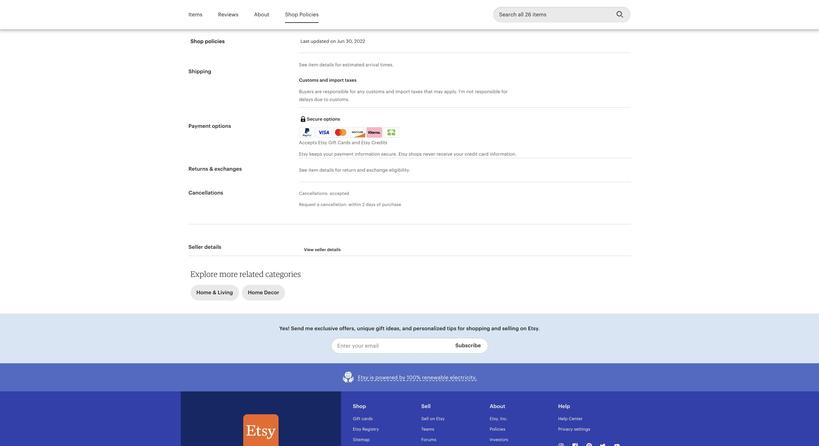 Task type: describe. For each thing, give the bounding box(es) containing it.
decor
[[264, 290, 280, 296]]

may
[[434, 89, 443, 94]]

of
[[377, 202, 381, 207]]

accepts
[[299, 140, 317, 145]]

home decor button
[[242, 285, 285, 301]]

keeps
[[310, 151, 322, 157]]

tips
[[447, 326, 457, 332]]

sitemap
[[353, 437, 370, 442]]

subscribe button
[[451, 338, 488, 354]]

more
[[220, 269, 238, 279]]

2 your from the left
[[454, 151, 464, 157]]

and down discover icon
[[352, 140, 360, 145]]

etsy is powered by 100% renewable electricity. button
[[343, 372, 477, 384]]

home decor
[[248, 290, 280, 296]]

categories
[[266, 269, 301, 279]]

and inside the buyers are responsible for any customs and import taxes that may apply. i'm not responsible for delays due to customs.
[[386, 89, 395, 94]]

exchange
[[367, 167, 388, 173]]

investors
[[490, 437, 509, 442]]

sitemap link
[[353, 437, 370, 442]]

never
[[423, 151, 436, 157]]

0 horizontal spatial gift
[[329, 140, 337, 145]]

ideas,
[[386, 326, 401, 332]]

secure.
[[382, 151, 398, 157]]

seller
[[315, 247, 326, 252]]

teams link
[[422, 427, 435, 432]]

gift cards
[[353, 417, 373, 422]]

discover image
[[350, 129, 366, 138]]

buyers
[[299, 89, 314, 94]]

cards
[[362, 417, 373, 422]]

are
[[315, 89, 322, 94]]

etsy left keeps
[[299, 151, 308, 157]]

explore
[[191, 269, 218, 279]]

2022
[[355, 39, 365, 44]]

teams
[[422, 427, 435, 432]]

Enter your email field
[[331, 338, 451, 354]]

shop for shop policies
[[285, 11, 298, 18]]

etsy inside button
[[358, 375, 369, 381]]

1 horizontal spatial gift
[[353, 417, 361, 422]]

updated
[[311, 39, 329, 44]]

shipping
[[189, 68, 212, 75]]

2 responsible from the left
[[475, 89, 501, 94]]

yes!
[[280, 326, 290, 332]]

personalized
[[414, 326, 446, 332]]

0 vertical spatial policies
[[300, 11, 319, 18]]

home & living button
[[191, 285, 239, 301]]

item for see item details for return and exchange eligibility.
[[309, 167, 319, 173]]

help for help
[[559, 404, 571, 410]]

gift
[[376, 326, 385, 332]]

that
[[424, 89, 433, 94]]

0 vertical spatial about
[[254, 11, 270, 18]]

home decor link
[[242, 283, 285, 301]]

last
[[301, 39, 310, 44]]

etsy up forums link on the bottom
[[437, 417, 445, 422]]

jun
[[337, 39, 345, 44]]

days
[[366, 202, 376, 207]]

item for see item details for estimated arrival times.
[[309, 62, 319, 67]]

seller details view seller details
[[189, 244, 341, 252]]

see for see item details for estimated arrival times.
[[299, 62, 308, 67]]

investors link
[[490, 437, 509, 442]]

yes! send me exclusive offers, unique gift ideas, and personalized tips for shopping and selling on etsy.
[[280, 326, 540, 332]]

1 your from the left
[[324, 151, 333, 157]]

buyers are responsible for any customs and import taxes that may apply. i'm not responsible for delays due to customs.
[[299, 89, 508, 102]]

and right the return
[[357, 167, 366, 173]]

etsy, inc. link
[[490, 417, 508, 422]]

help center link
[[559, 417, 583, 422]]

shops
[[409, 151, 422, 157]]

and right the ideas,
[[403, 326, 412, 332]]

home for home decor
[[248, 290, 263, 296]]

any
[[357, 89, 365, 94]]

etsy left shops
[[399, 151, 408, 157]]

customs
[[299, 77, 319, 83]]

help center
[[559, 417, 583, 422]]

to
[[324, 97, 329, 102]]

exclusive
[[315, 326, 338, 332]]

for for buyers are responsible for any customs and import taxes that may apply. i'm not responsible for delays due to customs.
[[350, 89, 356, 94]]

returns
[[189, 166, 208, 172]]

and up are
[[320, 77, 328, 83]]

taxes inside the buyers are responsible for any customs and import taxes that may apply. i'm not responsible for delays due to customs.
[[412, 89, 423, 94]]

options for payment options
[[212, 123, 231, 129]]

options for secure options
[[324, 116, 340, 122]]

etsy is powered by 100% renewable electricity.
[[358, 375, 477, 381]]

cancellation:
[[321, 202, 348, 207]]

powered
[[376, 375, 398, 381]]

estimated
[[343, 62, 365, 67]]

etsy keeps your payment information secure. etsy shops never receive your credit card information.
[[299, 151, 517, 157]]

1 responsible from the left
[[323, 89, 349, 94]]

me
[[306, 326, 313, 332]]

etsy.
[[528, 326, 540, 332]]

2 vertical spatial shop
[[353, 404, 366, 410]]

sell on etsy
[[422, 417, 445, 422]]

settings
[[575, 427, 591, 432]]

eligibility.
[[389, 167, 411, 173]]

unique
[[357, 326, 375, 332]]

accepted
[[330, 191, 350, 196]]

seller
[[189, 244, 203, 250]]

etsy,
[[490, 417, 500, 422]]

and left selling
[[492, 326, 501, 332]]

renewable
[[422, 375, 449, 381]]

visa image
[[319, 130, 330, 136]]

by
[[400, 375, 406, 381]]

etsy down visa icon at the left of the page
[[318, 140, 327, 145]]

secure
[[307, 116, 323, 122]]

items
[[189, 11, 203, 18]]



Task type: locate. For each thing, give the bounding box(es) containing it.
1 vertical spatial help
[[559, 417, 568, 422]]

2 item from the top
[[309, 167, 319, 173]]

information.
[[490, 151, 517, 157]]

taxes
[[345, 77, 357, 83], [412, 89, 423, 94]]

help up help center
[[559, 404, 571, 410]]

1 vertical spatial shop
[[191, 38, 204, 45]]

privacy
[[559, 427, 573, 432]]

klarna image
[[367, 127, 383, 138]]

about link
[[254, 7, 270, 22]]

1 horizontal spatial shop
[[285, 11, 298, 18]]

1 item from the top
[[309, 62, 319, 67]]

1 horizontal spatial on
[[430, 417, 436, 422]]

subscribe
[[456, 343, 481, 349]]

forums
[[422, 437, 437, 442]]

1 see from the top
[[299, 62, 308, 67]]

1 vertical spatial see
[[299, 167, 308, 173]]

sell up teams
[[422, 417, 429, 422]]

your left credit
[[454, 151, 464, 157]]

last updated on jun 30, 2022
[[301, 39, 365, 44]]

related
[[240, 269, 264, 279]]

2 horizontal spatial shop
[[353, 404, 366, 410]]

2 vertical spatial on
[[430, 417, 436, 422]]

purchase
[[382, 202, 402, 207]]

0 vertical spatial see
[[299, 62, 308, 67]]

on left etsy.
[[521, 326, 527, 332]]

& right returns
[[210, 166, 213, 172]]

1 horizontal spatial taxes
[[412, 89, 423, 94]]

2 horizontal spatial on
[[521, 326, 527, 332]]

2 sell from the top
[[422, 417, 429, 422]]

for for see item details for estimated arrival times.
[[336, 62, 342, 67]]

shop right about link
[[285, 11, 298, 18]]

cancellations: accepted
[[299, 191, 350, 196]]

0 horizontal spatial about
[[254, 11, 270, 18]]

etsy left the is
[[358, 375, 369, 381]]

import inside the buyers are responsible for any customs and import taxes that may apply. i'm not responsible for delays due to customs.
[[396, 89, 410, 94]]

home for home & living
[[197, 290, 212, 296]]

payment
[[335, 151, 354, 157]]

etsy up information
[[362, 140, 371, 145]]

options right payment
[[212, 123, 231, 129]]

credits
[[372, 140, 388, 145]]

accepts etsy gift cards and etsy credits
[[299, 140, 388, 145]]

shop left the policies
[[191, 38, 204, 45]]

etsy up the sitemap link
[[353, 427, 362, 432]]

gift left cards
[[353, 417, 361, 422]]

0 vertical spatial gift
[[329, 140, 337, 145]]

shop for shop policies
[[191, 38, 204, 45]]

0 vertical spatial &
[[210, 166, 213, 172]]

help up the privacy
[[559, 417, 568, 422]]

and right customs
[[386, 89, 395, 94]]

taxes down estimated
[[345, 77, 357, 83]]

for for see item details for return and exchange eligibility.
[[336, 167, 342, 173]]

0 vertical spatial sell
[[422, 404, 431, 410]]

on up teams
[[430, 417, 436, 422]]

item
[[309, 62, 319, 67], [309, 167, 319, 173]]

for
[[336, 62, 342, 67], [350, 89, 356, 94], [502, 89, 508, 94], [336, 167, 342, 173], [458, 326, 465, 332]]

giftcard image
[[386, 130, 397, 136]]

is
[[370, 375, 374, 381]]

see up cancellations:
[[299, 167, 308, 173]]

1 horizontal spatial about
[[490, 404, 506, 410]]

item up customs
[[309, 62, 319, 67]]

0 vertical spatial taxes
[[345, 77, 357, 83]]

sell for sell on etsy
[[422, 417, 429, 422]]

options up visa icon at the left of the page
[[324, 116, 340, 122]]

payment
[[189, 123, 211, 129]]

view seller details link
[[299, 244, 346, 256]]

sell for sell
[[422, 404, 431, 410]]

0 horizontal spatial home
[[197, 290, 212, 296]]

home left decor
[[248, 290, 263, 296]]

customs
[[366, 89, 385, 94]]

delays
[[299, 97, 313, 102]]

0 vertical spatial item
[[309, 62, 319, 67]]

shop policies
[[285, 11, 319, 18]]

sell up the sell on etsy
[[422, 404, 431, 410]]

1 horizontal spatial policies
[[490, 427, 506, 432]]

gift
[[329, 140, 337, 145], [353, 417, 361, 422]]

see for see item details for return and exchange eligibility.
[[299, 167, 308, 173]]

about
[[254, 11, 270, 18], [490, 404, 506, 410]]

1 vertical spatial import
[[396, 89, 410, 94]]

0 horizontal spatial on
[[331, 39, 336, 44]]

responsible up customs.
[[323, 89, 349, 94]]

see item details for estimated arrival times.
[[299, 62, 394, 67]]

0 vertical spatial shop
[[285, 11, 298, 18]]

1 help from the top
[[559, 404, 571, 410]]

2 see from the top
[[299, 167, 308, 173]]

0 horizontal spatial shop
[[191, 38, 204, 45]]

2 home from the left
[[248, 290, 263, 296]]

0 vertical spatial options
[[324, 116, 340, 122]]

help for help center
[[559, 417, 568, 422]]

receive
[[437, 151, 453, 157]]

privacy settings link
[[559, 427, 591, 432]]

1 vertical spatial gift
[[353, 417, 361, 422]]

see
[[299, 62, 308, 67], [299, 167, 308, 173]]

1 vertical spatial options
[[212, 123, 231, 129]]

1 vertical spatial sell
[[422, 417, 429, 422]]

customs.
[[330, 97, 350, 102]]

request
[[299, 202, 316, 207]]

reviews link
[[218, 7, 239, 22]]

0 horizontal spatial policies
[[300, 11, 319, 18]]

0 horizontal spatial responsible
[[323, 89, 349, 94]]

home
[[197, 290, 212, 296], [248, 290, 263, 296]]

0 horizontal spatial taxes
[[345, 77, 357, 83]]

cancellations:
[[299, 191, 329, 196]]

1 horizontal spatial options
[[324, 116, 340, 122]]

responsible right not
[[475, 89, 501, 94]]

policies up last
[[300, 11, 319, 18]]

inc.
[[501, 417, 508, 422]]

1 horizontal spatial responsible
[[475, 89, 501, 94]]

& left living
[[213, 290, 217, 296]]

1 vertical spatial about
[[490, 404, 506, 410]]

1 sell from the top
[[422, 404, 431, 410]]

see item details for return and exchange eligibility.
[[299, 167, 411, 173]]

electricity.
[[450, 375, 477, 381]]

Search all 26 items text field
[[494, 7, 612, 23]]

options
[[324, 116, 340, 122], [212, 123, 231, 129]]

1 home from the left
[[197, 290, 212, 296]]

your
[[324, 151, 333, 157], [454, 151, 464, 157]]

on
[[331, 39, 336, 44], [521, 326, 527, 332], [430, 417, 436, 422]]

your right keeps
[[324, 151, 333, 157]]

returns & exchanges
[[189, 166, 242, 172]]

exchanges
[[215, 166, 242, 172]]

1 vertical spatial taxes
[[412, 89, 423, 94]]

see up customs
[[299, 62, 308, 67]]

payment options
[[189, 123, 231, 129]]

1 horizontal spatial your
[[454, 151, 464, 157]]

customs and import taxes
[[299, 77, 357, 83]]

and
[[320, 77, 328, 83], [386, 89, 395, 94], [352, 140, 360, 145], [357, 167, 366, 173], [403, 326, 412, 332], [492, 326, 501, 332]]

1 vertical spatial policies
[[490, 427, 506, 432]]

etsy, inc.
[[490, 417, 508, 422]]

within
[[349, 202, 361, 207]]

mastercard image
[[334, 128, 348, 137]]

0 vertical spatial import
[[329, 77, 344, 83]]

arrival
[[366, 62, 379, 67]]

return
[[343, 167, 356, 173]]

shopping
[[467, 326, 491, 332]]

0 horizontal spatial your
[[324, 151, 333, 157]]

home inside button
[[197, 290, 212, 296]]

taxes left the "that"
[[412, 89, 423, 94]]

1 horizontal spatial home
[[248, 290, 263, 296]]

home & living link
[[191, 283, 239, 301]]

request a cancellation: within 2 days of purchase
[[299, 202, 402, 207]]

gift cards link
[[353, 417, 373, 422]]

&
[[210, 166, 213, 172], [213, 290, 217, 296]]

& for returns
[[210, 166, 213, 172]]

1 vertical spatial &
[[213, 290, 217, 296]]

shop up gift cards
[[353, 404, 366, 410]]

cards
[[338, 140, 351, 145]]

0 vertical spatial on
[[331, 39, 336, 44]]

sell on etsy link
[[422, 417, 445, 422]]

due
[[315, 97, 323, 102]]

1 vertical spatial on
[[521, 326, 527, 332]]

gift left cards at left
[[329, 140, 337, 145]]

100%
[[407, 375, 421, 381]]

policies link
[[490, 427, 506, 432]]

reviews
[[218, 11, 239, 18]]

offers,
[[340, 326, 356, 332]]

not
[[467, 89, 474, 94]]

policies down the etsy, inc. link
[[490, 427, 506, 432]]

a
[[317, 202, 320, 207]]

0 horizontal spatial import
[[329, 77, 344, 83]]

home down explore
[[197, 290, 212, 296]]

item down keeps
[[309, 167, 319, 173]]

import left the "that"
[[396, 89, 410, 94]]

& for home
[[213, 290, 217, 296]]

shop policies link
[[285, 7, 319, 22]]

paypal image
[[300, 128, 314, 137]]

privacy settings
[[559, 427, 591, 432]]

0 horizontal spatial options
[[212, 123, 231, 129]]

30,
[[346, 39, 353, 44]]

import down see item details for estimated arrival times.
[[329, 77, 344, 83]]

2 help from the top
[[559, 417, 568, 422]]

home inside button
[[248, 290, 263, 296]]

living
[[218, 290, 233, 296]]

& inside button
[[213, 290, 217, 296]]

on left jun at the top left of page
[[331, 39, 336, 44]]

help
[[559, 404, 571, 410], [559, 417, 568, 422]]

1 horizontal spatial import
[[396, 89, 410, 94]]

0 vertical spatial help
[[559, 404, 571, 410]]

2
[[363, 202, 365, 207]]

1 vertical spatial item
[[309, 167, 319, 173]]



Task type: vqa. For each thing, say whether or not it's contained in the screenshot.


